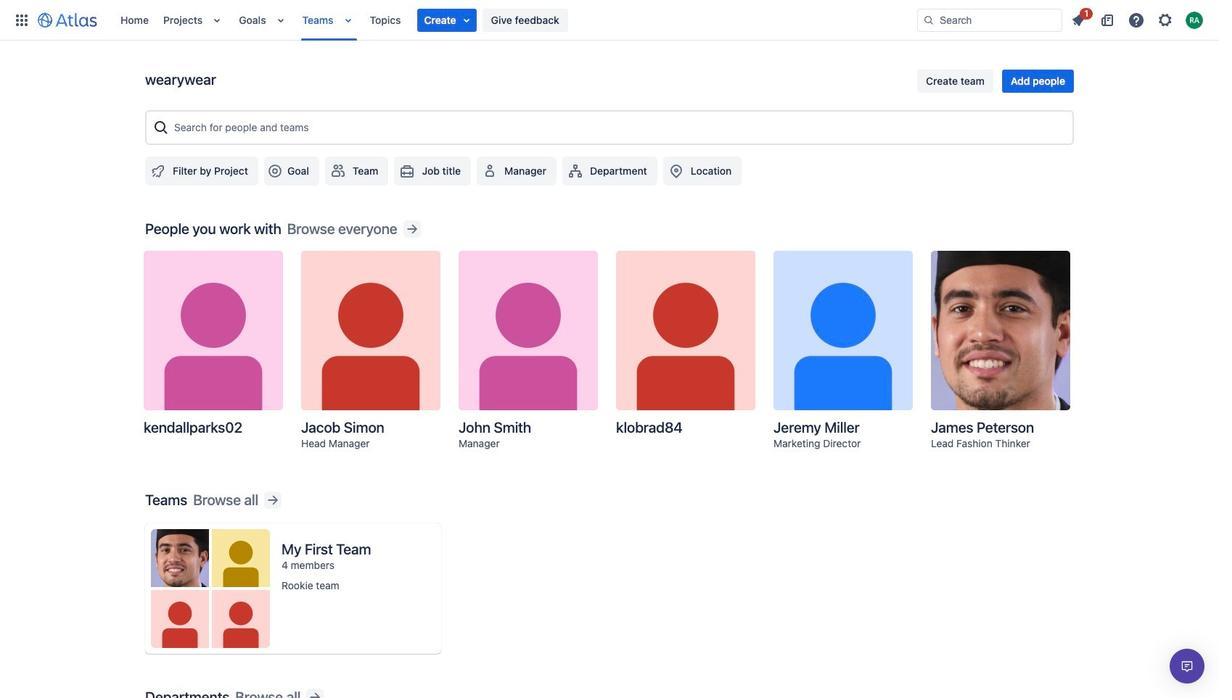 Task type: vqa. For each thing, say whether or not it's contained in the screenshot.
the leftmost list
yes



Task type: locate. For each thing, give the bounding box(es) containing it.
list item inside top "element"
[[417, 8, 477, 32]]

list item
[[1065, 5, 1093, 32], [417, 8, 477, 32]]

None search field
[[917, 8, 1063, 32]]

0 horizontal spatial list
[[113, 0, 917, 40]]

browse everyone image
[[403, 221, 421, 238]]

search for people and teams image
[[152, 119, 170, 136]]

browse all image
[[306, 689, 324, 699]]

account image
[[1186, 11, 1203, 29]]

settings image
[[1157, 11, 1174, 29]]

top element
[[9, 0, 917, 40]]

list
[[113, 0, 917, 40], [1065, 5, 1211, 32]]

0 horizontal spatial list item
[[417, 8, 477, 32]]

1 horizontal spatial list item
[[1065, 5, 1093, 32]]

notifications image
[[1070, 11, 1087, 29]]

banner
[[0, 0, 1219, 41]]

Search for people and teams field
[[170, 115, 1067, 141]]

search image
[[923, 14, 935, 26]]

switch to... image
[[13, 11, 30, 29]]



Task type: describe. For each thing, give the bounding box(es) containing it.
1 horizontal spatial list
[[1065, 5, 1211, 32]]

browse all image
[[264, 492, 282, 509]]

help image
[[1128, 11, 1145, 29]]

open intercom messenger image
[[1179, 658, 1196, 676]]

Search field
[[917, 8, 1063, 32]]



